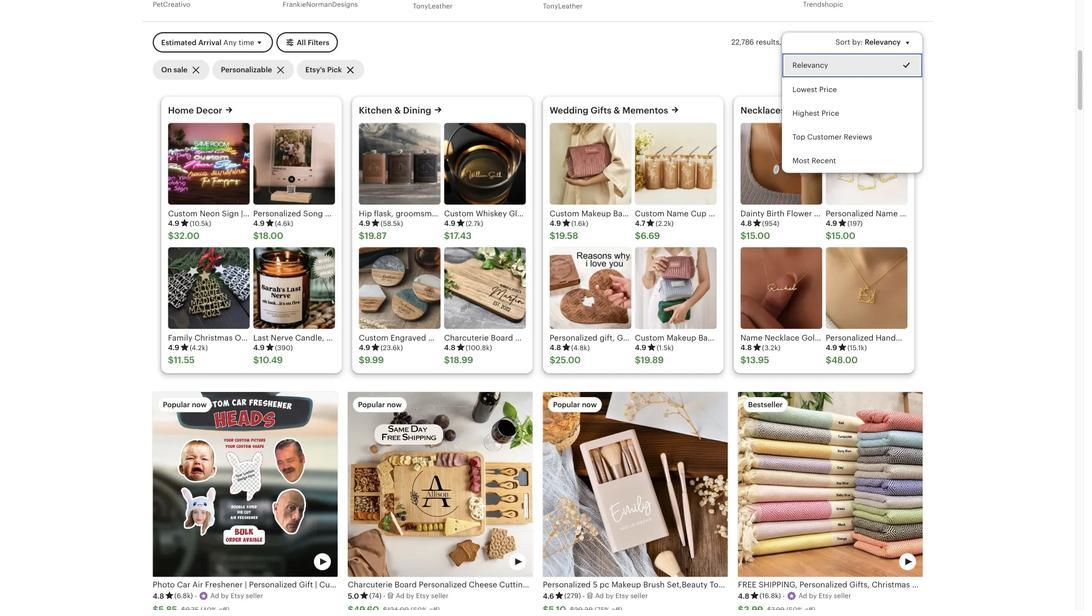 Task type: vqa. For each thing, say whether or not it's contained in the screenshot.
2nd 40.50 from the right
no



Task type: locate. For each thing, give the bounding box(es) containing it.
0 horizontal spatial popular now
[[163, 401, 207, 409]]

4.8 for 18.99
[[444, 343, 456, 352]]

popular now down 9.99
[[358, 401, 402, 409]]

2 seller from the left
[[431, 592, 449, 600]]

4.9 up $ 48.00
[[826, 343, 838, 352]]

popular now down 25.00
[[554, 401, 597, 409]]

popular now down 11.55
[[163, 401, 207, 409]]

1 horizontal spatial tonyleather link
[[543, 0, 663, 14]]

trendshopic link
[[804, 0, 924, 13]]

on sale link
[[153, 60, 210, 80]]

most recent link
[[783, 149, 923, 173]]

3 a d by etsy seller from the left
[[596, 592, 648, 600]]

(100.8k)
[[466, 344, 493, 351]]

15.00 down (197)
[[832, 231, 856, 241]]

a for (279)
[[596, 592, 600, 600]]

0 horizontal spatial 15.00
[[747, 231, 771, 241]]

seller for (279)
[[631, 592, 648, 600]]

1 now from the left
[[192, 401, 207, 409]]

trendshopic
[[804, 0, 844, 8]]

customer
[[808, 133, 843, 141]]

etsy right (16.8k)
[[819, 592, 833, 600]]

(954)
[[763, 219, 780, 227]]

$ 15.00 down (954)
[[741, 231, 771, 241]]

4.9 up $ 19.87
[[359, 219, 371, 228]]

4.9 for 18.00
[[253, 219, 265, 228]]

petcreativo
[[153, 0, 191, 8]]

(390)
[[275, 344, 293, 351]]

1 horizontal spatial relevancy
[[865, 38, 902, 46]]

4 seller from the left
[[835, 592, 852, 600]]

tonyleather
[[413, 2, 453, 10], [543, 2, 583, 10]]

$ for (954)
[[741, 231, 747, 241]]

custom makeup bag • personalised bridesmaid gifts • wedding gift • travel toiletry bag • cosmetic bag • birthday gift • wedding favors image
[[635, 247, 717, 329]]

$ 9.99
[[359, 355, 384, 365]]

hip flask, groomsmen gifts personalized, groomsmen gift flask, groomsman gift leather hip flask gift for him, initial hip flask for men7 image
[[359, 123, 441, 205]]

d for (279)
[[600, 592, 604, 600]]

4.9 up $ 9.99
[[359, 343, 371, 352]]

4.9 up $ 19.58
[[550, 219, 562, 228]]

4.9 for 11.55
[[168, 343, 180, 352]]

$ for (197)
[[826, 231, 832, 241]]

4 a d by etsy seller from the left
[[799, 592, 852, 600]]

recent
[[812, 157, 837, 165]]

$ 6.69
[[635, 231, 661, 241]]

(197)
[[848, 219, 863, 227]]

name necklace gold, nameplate necklace 14k solid gold, custom name jewelry, gold filled name, mama necklace, personalized name jewelry, au20 image
[[741, 247, 823, 329]]

4.9 up $ 11.55
[[168, 343, 180, 352]]

etsy's pick link
[[297, 60, 364, 80]]

4.8 up $ 18.99
[[444, 343, 456, 352]]

by
[[221, 592, 229, 600], [407, 592, 415, 600], [606, 592, 614, 600], [810, 592, 818, 600]]

a d by etsy seller right (279)
[[596, 592, 648, 600]]

time
[[239, 38, 255, 47]]

price
[[820, 85, 838, 93], [822, 109, 840, 117]]

a d by etsy seller for (279)
[[596, 592, 648, 600]]

$ for (23.6k)
[[359, 355, 365, 365]]

1 vertical spatial relevancy
[[793, 61, 829, 70]]

menu
[[782, 32, 924, 173]]

15.00
[[747, 231, 771, 241], [832, 231, 856, 241]]

0 horizontal spatial product video element
[[153, 392, 338, 577]]

4.8 up the $ 25.00
[[550, 343, 562, 352]]

4.9 up $ 19.89
[[635, 343, 647, 352]]

& left the dining at the left
[[395, 105, 401, 115]]

etsy for (16.8k)
[[819, 592, 833, 600]]

all filters button
[[277, 32, 338, 53]]

relevancy right by:
[[865, 38, 902, 46]]

4.9 for 9.99
[[359, 343, 371, 352]]

seller for (16.8k)
[[835, 592, 852, 600]]

3 by from the left
[[606, 592, 614, 600]]

2 popular now from the left
[[358, 401, 402, 409]]

personalized gift, gift for her, anniversary gifts, anniversary gift for her, personalized gifts for her, girlfriend gift, gift for him image
[[550, 247, 632, 329]]

2 by from the left
[[407, 592, 415, 600]]

popular down $ 11.55
[[163, 401, 190, 409]]

a right (279)
[[596, 592, 600, 600]]

1 tonyleather from the left
[[413, 2, 453, 10]]

1 a from the left
[[211, 592, 215, 600]]

1 horizontal spatial popular
[[358, 401, 385, 409]]

0 horizontal spatial popular
[[163, 401, 190, 409]]

11.55
[[174, 355, 195, 365]]

etsy
[[231, 592, 244, 600], [416, 592, 430, 600], [616, 592, 629, 600], [819, 592, 833, 600]]

top customer reviews link
[[783, 125, 923, 149]]

most recent
[[793, 157, 837, 165]]

4 · from the left
[[783, 592, 786, 600]]

custom makeup bag • personalised bridesmaid gifts • wedding gift • travel toiletry bag • cosmetic bag • birthday gift • gift for her image
[[550, 123, 632, 205]]

4.8 left (954)
[[741, 219, 753, 228]]

2 d from the left
[[400, 592, 405, 600]]

highest
[[793, 109, 820, 117]]

etsy right (279)
[[616, 592, 629, 600]]

a d by etsy seller right (74)
[[396, 592, 449, 600]]

dining
[[403, 105, 432, 115]]

a right (16.8k)
[[799, 592, 804, 600]]

· for (6.8k)
[[195, 592, 197, 600]]

sort
[[836, 38, 851, 46]]

· right (16.8k)
[[783, 592, 786, 600]]

2 & from the left
[[614, 105, 621, 115]]

2 $ 15.00 from the left
[[826, 231, 856, 241]]

popular now for 5.0
[[358, 401, 402, 409]]

19.58
[[556, 231, 579, 241]]

a d by etsy seller right (6.8k)
[[211, 592, 263, 600]]

1 15.00 from the left
[[747, 231, 771, 241]]

$ for (4.2k)
[[168, 355, 174, 365]]

charcuterie board personalized cheese cutting board wedding gift for couples, anniversary gift housewarming gift new home kitchen decor gift image
[[348, 392, 533, 577]]

1 etsy from the left
[[231, 592, 244, 600]]

seller for (6.8k)
[[246, 592, 263, 600]]

on sale
[[161, 66, 188, 74]]

kitchen & dining link
[[359, 105, 432, 115]]

(23.6k)
[[381, 344, 403, 351]]

(10.5k)
[[190, 219, 211, 227]]

1 product video element from the left
[[153, 392, 338, 577]]

now for 4.8
[[192, 401, 207, 409]]

1 horizontal spatial 15.00
[[832, 231, 856, 241]]

10.49
[[259, 355, 283, 365]]

wedding
[[550, 105, 589, 115]]

a for (6.8k)
[[211, 592, 215, 600]]

15.00 down (954)
[[747, 231, 771, 241]]

$ for (4.8k)
[[550, 355, 556, 365]]

popular down the $ 25.00
[[554, 401, 581, 409]]

15.00 for 4.9
[[832, 231, 856, 241]]

· right (6.8k)
[[195, 592, 197, 600]]

0 horizontal spatial &
[[395, 105, 401, 115]]

by for (279)
[[606, 592, 614, 600]]

4.9 left (197)
[[826, 219, 838, 228]]

0 horizontal spatial now
[[192, 401, 207, 409]]

2 horizontal spatial product video element
[[739, 392, 924, 577]]

custom name cup with birth flower,birth month iced coffee cup,custom name tumbler,bridesmaid gifts idea,holiday gift,christmas gifts for her image
[[635, 123, 717, 205]]

by for (6.8k)
[[221, 592, 229, 600]]

&
[[395, 105, 401, 115], [614, 105, 621, 115]]

a d by etsy seller right (16.8k)
[[799, 592, 852, 600]]

a d by etsy seller
[[211, 592, 263, 600], [396, 592, 449, 600], [596, 592, 648, 600], [799, 592, 852, 600]]

$ 18.00
[[253, 231, 284, 241]]

2 etsy from the left
[[416, 592, 430, 600]]

2 a from the left
[[396, 592, 401, 600]]

4.8 up $ 13.95
[[741, 343, 753, 352]]

3 a from the left
[[596, 592, 600, 600]]

15.00 for 4.8
[[747, 231, 771, 241]]

3 product video element from the left
[[739, 392, 924, 577]]

4 a from the left
[[799, 592, 804, 600]]

2 a d by etsy seller from the left
[[396, 592, 449, 600]]

1 tonyleather link from the left
[[413, 0, 533, 14]]

$ 15.00 for 4.9
[[826, 231, 856, 241]]

$ for (100.8k)
[[444, 355, 450, 365]]

4.9 for 19.87
[[359, 219, 371, 228]]

1 $ 15.00 from the left
[[741, 231, 771, 241]]

a right (6.8k)
[[211, 592, 215, 600]]

all
[[297, 38, 306, 47]]

1 horizontal spatial &
[[614, 105, 621, 115]]

4.8 left (16.8k)
[[739, 592, 750, 600]]

1 popular from the left
[[163, 401, 190, 409]]

$ for (1.5k)
[[635, 355, 641, 365]]

$ for (3.2k)
[[741, 355, 747, 365]]

$ 15.00 down (197)
[[826, 231, 856, 241]]

gifts
[[591, 105, 612, 115]]

1 horizontal spatial product video element
[[348, 392, 533, 577]]

2 product video element from the left
[[348, 392, 533, 577]]

filters
[[308, 38, 330, 47]]

d right (6.8k)
[[215, 592, 219, 600]]

1 seller from the left
[[246, 592, 263, 600]]

1 · from the left
[[195, 592, 197, 600]]

last nerve candle, funny candle, personalized candle gift, custom name candle, funny gift, last nerve gift, mom gift, bff gift, gift for her image
[[253, 247, 335, 329]]

4.9 up $ 17.43
[[444, 219, 456, 228]]

price right lowest
[[820, 85, 838, 93]]

1 & from the left
[[395, 105, 401, 115]]

$
[[168, 231, 174, 241], [253, 231, 259, 241], [359, 231, 365, 241], [444, 231, 450, 241], [550, 231, 556, 241], [635, 231, 641, 241], [741, 231, 747, 241], [826, 231, 832, 241], [168, 355, 174, 365], [253, 355, 259, 365], [359, 355, 365, 365], [444, 355, 450, 365], [550, 355, 556, 365], [635, 355, 641, 365], [741, 355, 747, 365], [826, 355, 832, 365]]

1 horizontal spatial tonyleather
[[543, 2, 583, 10]]

photo car air freshener | personalized gift | custom photo car air freshener | custom air freshener for car | custom car freshies image
[[153, 392, 338, 577]]

· for (16.8k)
[[783, 592, 786, 600]]

2 now from the left
[[387, 401, 402, 409]]

1 popular now from the left
[[163, 401, 207, 409]]

· for (279)
[[583, 592, 585, 600]]

4.9 up $ 18.00
[[253, 219, 265, 228]]

1 a d by etsy seller from the left
[[211, 592, 263, 600]]

1 horizontal spatial now
[[387, 401, 402, 409]]

popular for 5.0
[[358, 401, 385, 409]]

a right (74)
[[396, 592, 401, 600]]

etsy right (74)
[[416, 592, 430, 600]]

a
[[211, 592, 215, 600], [396, 592, 401, 600], [596, 592, 600, 600], [799, 592, 804, 600]]

2 15.00 from the left
[[832, 231, 856, 241]]

popular
[[163, 401, 190, 409], [358, 401, 385, 409], [554, 401, 581, 409]]

4 d from the left
[[804, 592, 808, 600]]

2 · from the left
[[384, 592, 386, 600]]

tonyleather link
[[413, 0, 533, 14], [543, 0, 663, 14]]

3 etsy from the left
[[616, 592, 629, 600]]

0 horizontal spatial tonyleather link
[[413, 0, 533, 14]]

· right (74)
[[384, 592, 386, 600]]

4.9 up $ 10.49
[[253, 343, 265, 352]]

& right gifts
[[614, 105, 621, 115]]

1 horizontal spatial $ 15.00
[[826, 231, 856, 241]]

3 d from the left
[[600, 592, 604, 600]]

4.9 up '$ 32.00'
[[168, 219, 180, 228]]

4 etsy from the left
[[819, 592, 833, 600]]

(74)
[[370, 592, 382, 600]]

0 horizontal spatial tonyleather
[[413, 2, 453, 10]]

estimated arrival any time
[[161, 38, 255, 47]]

relevancy down the ads
[[793, 61, 829, 70]]

$ 18.99
[[444, 355, 474, 365]]

$ for (2.7k)
[[444, 231, 450, 241]]

48.00
[[832, 355, 858, 365]]

$ 25.00
[[550, 355, 581, 365]]

personalizable
[[221, 66, 272, 74]]

1 horizontal spatial popular now
[[358, 401, 402, 409]]

d right (279)
[[600, 592, 604, 600]]

d right (16.8k)
[[804, 592, 808, 600]]

2 horizontal spatial popular
[[554, 401, 581, 409]]

popular now for 4.8
[[163, 401, 207, 409]]

(4.2k)
[[190, 344, 208, 351]]

sort by: relevancy
[[836, 38, 902, 46]]

price inside the highest price link
[[822, 109, 840, 117]]

product video element
[[153, 392, 338, 577], [348, 392, 533, 577], [739, 392, 924, 577]]

wedding gifts & mementos
[[550, 105, 669, 115]]

a d by etsy seller for (6.8k)
[[211, 592, 263, 600]]

1 by from the left
[[221, 592, 229, 600]]

4.9 for 15.00
[[826, 219, 838, 228]]

free shipping, personalized gifts, christmas gifts, bachelorette party, wedding gifts, gift for her, home gifts, home decor, turkish towel image
[[739, 392, 924, 577]]

4 by from the left
[[810, 592, 818, 600]]

necklaces
[[741, 105, 786, 115]]

3 seller from the left
[[631, 592, 648, 600]]

$ 15.00
[[741, 231, 771, 241], [826, 231, 856, 241]]

25.00
[[556, 355, 581, 365]]

lowest price
[[793, 85, 838, 93]]

2 popular from the left
[[358, 401, 385, 409]]

etsy for (279)
[[616, 592, 629, 600]]

0 vertical spatial relevancy
[[865, 38, 902, 46]]

frankienormandesigns link
[[283, 0, 403, 13]]

popular now
[[163, 401, 207, 409], [358, 401, 402, 409], [554, 401, 597, 409]]

by:
[[853, 38, 864, 46]]

2 tonyleather from the left
[[543, 2, 583, 10]]

2 horizontal spatial now
[[582, 401, 597, 409]]

by right (279)
[[606, 592, 614, 600]]

by right (6.8k)
[[221, 592, 229, 600]]

1 d from the left
[[215, 592, 219, 600]]

0 vertical spatial price
[[820, 85, 838, 93]]

1 vertical spatial price
[[822, 109, 840, 117]]

by right (16.8k)
[[810, 592, 818, 600]]

tonyleather for 2nd tonyleather link from right
[[413, 2, 453, 10]]

custom engraved marble wood coasters | personalized gifts for her coaster set | housewarming gifts wedding gifts mom grandma christmas gifts image
[[359, 247, 441, 329]]

(15.1k)
[[848, 344, 868, 351]]

d right (74)
[[400, 592, 405, 600]]

etsy right (6.8k)
[[231, 592, 244, 600]]

d for (6.8k)
[[215, 592, 219, 600]]

product video element for (74)
[[348, 392, 533, 577]]

0 horizontal spatial $ 15.00
[[741, 231, 771, 241]]

by right (74)
[[407, 592, 415, 600]]

13.95
[[747, 355, 770, 365]]

3 · from the left
[[583, 592, 585, 600]]

2 horizontal spatial popular now
[[554, 401, 597, 409]]

personalized 5 pc makeup brush set,beauty tool organizer,special gift for her,makeup brush box with mirror,cosmetic brush organizer for image
[[543, 392, 728, 577]]

· right (279)
[[583, 592, 585, 600]]

popular down $ 9.99
[[358, 401, 385, 409]]

price up top customer reviews
[[822, 109, 840, 117]]

price for highest price
[[822, 109, 840, 117]]

price inside lowest price link
[[820, 85, 838, 93]]

most
[[793, 157, 810, 165]]



Task type: describe. For each thing, give the bounding box(es) containing it.
product video element for (16.8k)
[[739, 392, 924, 577]]

22,786 results, with ads
[[732, 38, 814, 46]]

family christmas ornament - personalized ornament with names - christmas tree ornament image
[[168, 247, 250, 329]]

lowest price link
[[783, 77, 923, 101]]

$ 17.43
[[444, 231, 472, 241]]

4.8 for 15.00
[[741, 219, 753, 228]]

6.69
[[641, 231, 661, 241]]

home decor
[[168, 105, 222, 115]]

seller for (74)
[[431, 592, 449, 600]]

a d by etsy seller for (74)
[[396, 592, 449, 600]]

home decor link
[[168, 105, 222, 115]]

a for (74)
[[396, 592, 401, 600]]

estimated
[[161, 38, 197, 47]]

$ for (390)
[[253, 355, 259, 365]]

custom neon sign | neon sign | wedding signs | name neon sign | led neon light sign | wedding bridesmaid gifts | wall decor | home decor image
[[168, 123, 250, 205]]

19.87
[[365, 231, 387, 241]]

4.9 for 48.00
[[826, 343, 838, 352]]

etsy's pick
[[306, 66, 342, 74]]

etsy for (74)
[[416, 592, 430, 600]]

(1.5k)
[[657, 344, 674, 351]]

frankienormandesigns
[[283, 0, 358, 8]]

relevancy link
[[783, 53, 923, 77]]

decor
[[196, 105, 222, 115]]

(279)
[[565, 592, 581, 600]]

arrival
[[198, 38, 222, 47]]

popular for 4.8
[[163, 401, 190, 409]]

$ 10.49
[[253, 355, 283, 365]]

(58.5k)
[[381, 219, 403, 227]]

$ 11.55
[[168, 355, 195, 365]]

kitchen
[[359, 105, 393, 115]]

$ for (58.5k)
[[359, 231, 365, 241]]

$ 15.00 for 4.8
[[741, 231, 771, 241]]

$ 19.87
[[359, 231, 387, 241]]

· for (74)
[[384, 592, 386, 600]]

(4.8k)
[[572, 344, 590, 351]]

4.9 for 17.43
[[444, 219, 456, 228]]

9.99
[[365, 355, 384, 365]]

$ 19.58
[[550, 231, 579, 241]]

d for (74)
[[400, 592, 405, 600]]

ads
[[800, 38, 814, 46]]

3 now from the left
[[582, 401, 597, 409]]

4.8 left (6.8k)
[[153, 592, 164, 600]]

$ 48.00
[[826, 355, 858, 365]]

home
[[168, 105, 194, 115]]

32.00
[[174, 231, 200, 241]]

4.8 for 25.00
[[550, 343, 562, 352]]

$ 19.89
[[635, 355, 664, 365]]

mementos
[[623, 105, 669, 115]]

a for (16.8k)
[[799, 592, 804, 600]]

22,786
[[732, 38, 755, 46]]

17.43
[[450, 231, 472, 241]]

personalizable link
[[213, 60, 294, 80]]

highest price link
[[783, 101, 923, 125]]

4.6
[[543, 592, 555, 600]]

5.0
[[348, 592, 359, 600]]

pick
[[327, 66, 342, 74]]

18.00
[[259, 231, 284, 241]]

by for (16.8k)
[[810, 592, 818, 600]]

d for (16.8k)
[[804, 592, 808, 600]]

reviews
[[845, 133, 873, 141]]

product video element for (6.8k)
[[153, 392, 338, 577]]

$ for (2.2k)
[[635, 231, 641, 241]]

top customer reviews
[[793, 133, 873, 141]]

(2.7k)
[[466, 219, 484, 227]]

all filters
[[297, 38, 330, 47]]

4.9 for 19.89
[[635, 343, 647, 352]]

highest price
[[793, 109, 840, 117]]

results,
[[757, 38, 782, 46]]

(1.6k)
[[572, 219, 589, 227]]

top
[[793, 133, 806, 141]]

by for (74)
[[407, 592, 415, 600]]

bestseller
[[749, 401, 784, 409]]

(4.6k)
[[275, 219, 294, 227]]

etsy for (6.8k)
[[231, 592, 244, 600]]

any
[[223, 38, 237, 47]]

$ for (15.1k)
[[826, 355, 832, 365]]

4.7
[[635, 219, 646, 228]]

4.9 for 19.58
[[550, 219, 562, 228]]

now for 5.0
[[387, 401, 402, 409]]

0 horizontal spatial relevancy
[[793, 61, 829, 70]]

custom whiskey glass with premium quality side and bottom engraving for any special occasion. image
[[444, 123, 526, 205]]

$ for (4.6k)
[[253, 231, 259, 241]]

$ for (1.6k)
[[550, 231, 556, 241]]

3 popular from the left
[[554, 401, 581, 409]]

4.8 for 13.95
[[741, 343, 753, 352]]

on
[[161, 66, 172, 74]]

necklaces link
[[741, 105, 786, 115]]

4.9 for 10.49
[[253, 343, 265, 352]]

with
[[783, 38, 798, 46]]

$ for (10.5k)
[[168, 231, 174, 241]]

tonyleather for second tonyleather link
[[543, 2, 583, 10]]

menu containing relevancy
[[782, 32, 924, 173]]

kitchen & dining
[[359, 105, 432, 115]]

$ 32.00
[[168, 231, 200, 241]]

18.99
[[450, 355, 474, 365]]

personalized song arcylic plaque, mothers day gift, valentines day gift, birthday gift, wedding gift, christmas gift, minimalist home decor image
[[253, 123, 335, 205]]

19.89
[[641, 355, 664, 365]]

4.9 for 32.00
[[168, 219, 180, 228]]

(3.2k)
[[763, 344, 781, 351]]

charcuterie board personalized serving board with handle monogrammed personalized cheese board engagement gift bridal shower gift newlywed image
[[444, 247, 526, 329]]

wedding gifts & mementos link
[[550, 105, 669, 115]]

personalized handmade women gold name necklace,  minimalist christmas gift for her,  personalized gift for women who has everything image
[[826, 247, 908, 329]]

$ 13.95
[[741, 355, 770, 365]]

dainty birth flower necklace, birth flower necklace, silver necklace, personalized necklace for her, birthday gift, anniversary gift image
[[741, 123, 823, 205]]

2 tonyleather link from the left
[[543, 0, 663, 14]]

3 popular now from the left
[[554, 401, 597, 409]]

(6.8k)
[[175, 592, 193, 600]]

price for lowest price
[[820, 85, 838, 93]]

a d by etsy seller for (16.8k)
[[799, 592, 852, 600]]

(16.8k)
[[760, 592, 782, 600]]

etsy's
[[306, 66, 326, 74]]

personalized name necklace, 14k solid gold name necklace, custom silver name necklace, dainty necklace, 21st birthday gift, anniversary gift image
[[826, 123, 908, 205]]

sale
[[174, 66, 188, 74]]



